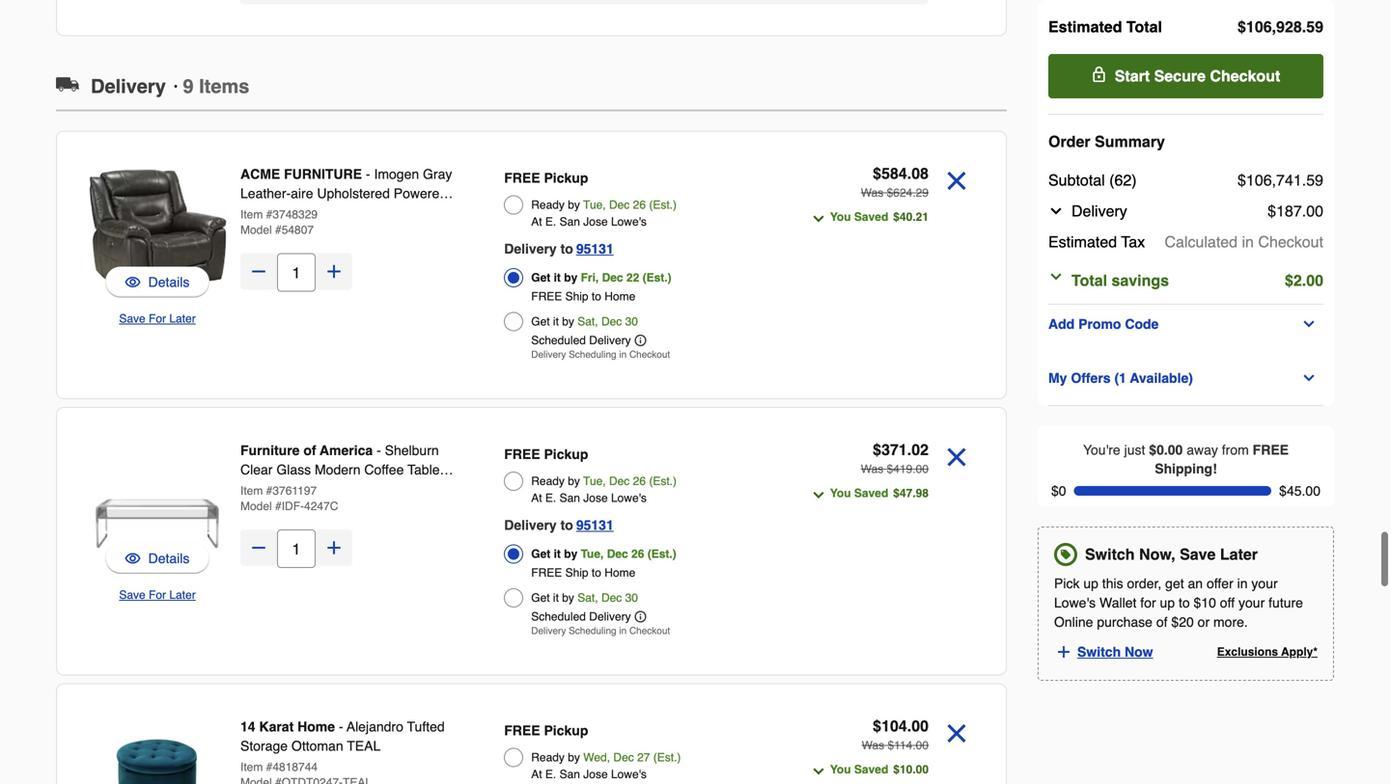 Task type: locate. For each thing, give the bounding box(es) containing it.
chevron down image
[[811, 211, 826, 227], [1049, 269, 1064, 285]]

storage down karat
[[240, 739, 288, 755]]

at e. san jose lowe's up get it by tue, dec 26 (est.)
[[531, 492, 647, 505]]

item inside item #3748329 model #54807
[[240, 208, 263, 222]]

switch for switch now, save later
[[1085, 546, 1135, 564]]

1 ready by tue, dec 26 (est.) from the top
[[531, 198, 677, 212]]

1 vertical spatial tue,
[[583, 475, 606, 489]]

lowe's
[[611, 215, 647, 229], [611, 492, 647, 505], [1054, 596, 1096, 611], [611, 769, 647, 782]]

2 plus image from the top
[[324, 539, 344, 558]]

for down imogen gray leather-aire upholstered powered reclining recliner image
[[149, 312, 166, 326]]

1 vertical spatial at
[[531, 492, 542, 505]]

1 vertical spatial stepper number input field with increment and decrement buttons number field
[[277, 530, 316, 569]]

was
[[861, 186, 884, 200], [861, 463, 884, 476], [862, 740, 885, 753]]

1 vertical spatial save for later button
[[119, 586, 196, 605]]

sat, for 371
[[578, 592, 598, 605]]

2 pickup from the top
[[544, 447, 588, 462]]

0 vertical spatial later
[[169, 312, 196, 326]]

item down clear
[[240, 485, 263, 498]]

at e. san jose lowe's down wed,
[[531, 769, 647, 782]]

59 for $ 106,741 . 59
[[1307, 171, 1324, 189]]

alejandro
[[347, 720, 403, 735]]

1 saved from the top
[[854, 210, 889, 224]]

home down "22"
[[605, 290, 636, 304]]

$10
[[1194, 596, 1216, 611]]

was for 371
[[861, 463, 884, 476]]

2 vertical spatial e.
[[545, 769, 556, 782]]

shelburn clear glass modern coffee table with storage
[[240, 443, 440, 497]]

1 details from the top
[[148, 275, 190, 290]]

free
[[504, 170, 540, 186], [531, 290, 562, 304], [1253, 443, 1289, 458], [504, 447, 540, 462], [531, 567, 562, 580], [504, 724, 540, 739]]

0 vertical spatial at e. san jose lowe's
[[531, 215, 647, 229]]

1 vertical spatial switch
[[1078, 645, 1121, 661]]

0 vertical spatial storage
[[268, 482, 316, 497]]

item for 584
[[240, 208, 263, 222]]

from
[[1222, 443, 1249, 458]]

1 vertical spatial 95131 button
[[576, 514, 614, 537]]

3 saved from the top
[[854, 764, 889, 777]]

95131 up get it by tue, dec 26 (est.)
[[576, 518, 614, 533]]

estimated up secure image
[[1049, 18, 1122, 36]]

for for 584
[[149, 312, 166, 326]]

2 ship from the top
[[565, 567, 589, 580]]

- up ottoman
[[339, 720, 343, 735]]

1 remove item image from the top
[[940, 441, 973, 474]]

0 vertical spatial plus image
[[324, 262, 344, 281]]

get it by sat, dec 30 down fri,
[[531, 315, 638, 329]]

(62)
[[1110, 171, 1137, 189]]

$ 584 . 08 was $ 624 . 29
[[861, 165, 929, 200]]

0 vertical spatial delivery to 95131
[[504, 241, 614, 257]]

2 san from the top
[[560, 492, 580, 505]]

2 vertical spatial -
[[339, 720, 343, 735]]

1 vertical spatial free pickup
[[504, 447, 588, 462]]

2 save for later button from the top
[[119, 586, 196, 605]]

1 free ship to home from the top
[[531, 290, 636, 304]]

1 you from the top
[[830, 210, 851, 224]]

2 delivery scheduling in checkout from the top
[[531, 626, 670, 637]]

info image for 584
[[635, 335, 647, 347]]

2 free ship to home from the top
[[531, 567, 636, 580]]

1 vertical spatial item
[[240, 485, 263, 498]]

1 delivery to 95131 from the top
[[504, 241, 614, 257]]

0 vertical spatial free pickup
[[504, 170, 588, 186]]

0 vertical spatial sat,
[[578, 315, 598, 329]]

.00 up 114
[[907, 718, 929, 736]]

3 ready from the top
[[531, 752, 565, 765]]

save down quickview icon
[[119, 589, 145, 602]]

106,928
[[1246, 18, 1302, 36]]

details right quickview image
[[148, 275, 190, 290]]

to
[[561, 241, 573, 257], [592, 290, 601, 304], [561, 518, 573, 533], [592, 567, 601, 580], [1179, 596, 1190, 611]]

2 vertical spatial pickup
[[544, 724, 588, 739]]

ship for 371
[[565, 567, 589, 580]]

was inside $ 371 . 02 was $ 419 .00
[[861, 463, 884, 476]]

26 for 584
[[633, 198, 646, 212]]

scheduled down get it by tue, dec 26 (est.)
[[531, 611, 586, 624]]

1 delivery scheduling in checkout from the top
[[531, 350, 670, 361]]

98
[[916, 487, 929, 501]]

model inside item #3748329 model #54807
[[240, 224, 272, 237]]

remove item image right 114
[[940, 718, 973, 751]]

$ right just
[[1149, 443, 1157, 458]]

item #3761197 model #idf-4247c
[[240, 485, 338, 514]]

1 vertical spatial ready
[[531, 475, 565, 489]]

1 vertical spatial scheduling
[[569, 626, 617, 637]]

e. for 584
[[545, 215, 556, 229]]

3 e. from the top
[[545, 769, 556, 782]]

2 option group from the top
[[504, 441, 772, 643]]

ready left wed,
[[531, 752, 565, 765]]

1 model from the top
[[240, 224, 272, 237]]

$ down 419
[[893, 487, 900, 501]]

2 item from the top
[[240, 485, 263, 498]]

1 at from the top
[[531, 215, 542, 229]]

item #3748329 model #54807
[[240, 208, 318, 237]]

0 vertical spatial tue,
[[583, 198, 606, 212]]

1 vertical spatial scheduled
[[531, 611, 586, 624]]

21
[[916, 210, 929, 224]]

delivery to 95131 for 371
[[504, 518, 614, 533]]

.00 inside $ 371 . 02 was $ 419 .00
[[913, 463, 929, 476]]

delivery scheduling in checkout down "get it by fri, dec 22 (est.)"
[[531, 350, 670, 361]]

your right off
[[1239, 596, 1265, 611]]

your up "future"
[[1252, 577, 1278, 592]]

0 vertical spatial scheduled delivery
[[531, 334, 631, 348]]

home up ottoman
[[298, 720, 335, 735]]

1 option group from the top
[[504, 165, 772, 366]]

40
[[900, 210, 913, 224]]

1 vertical spatial home
[[605, 567, 636, 580]]

save for later button down quickview image
[[119, 309, 196, 329]]

minus image
[[249, 262, 268, 281]]

info image down get it by tue, dec 26 (est.)
[[635, 612, 647, 623]]

2 vertical spatial later
[[169, 589, 196, 602]]

0 vertical spatial for
[[149, 312, 166, 326]]

leather-
[[240, 186, 291, 201]]

tufted
[[407, 720, 445, 735]]

scheduled delivery down get it by tue, dec 26 (est.)
[[531, 611, 631, 624]]

3 jose from the top
[[583, 769, 608, 782]]

tax
[[1121, 233, 1145, 251]]

option group
[[504, 165, 772, 366], [504, 441, 772, 643]]

quickview image
[[125, 273, 141, 292]]

model for 584
[[240, 224, 272, 237]]

2 vertical spatial ready
[[531, 752, 565, 765]]

0 vertical spatial remove item image
[[940, 441, 973, 474]]

59 right 106,928
[[1307, 18, 1324, 36]]

info image down "22"
[[635, 335, 647, 347]]

saved
[[854, 210, 889, 224], [854, 487, 889, 501], [854, 764, 889, 777]]

59
[[1307, 18, 1324, 36], [1307, 171, 1324, 189]]

0 vertical spatial free ship to home
[[531, 290, 636, 304]]

to up $20
[[1179, 596, 1190, 611]]

calculated
[[1165, 233, 1238, 251]]

subtotal (62)
[[1049, 171, 1137, 189]]

3 you from the top
[[830, 764, 851, 777]]

later for 371
[[169, 589, 196, 602]]

2 remove item image from the top
[[940, 718, 973, 751]]

2 vertical spatial tue,
[[581, 548, 604, 561]]

1 e. from the top
[[545, 215, 556, 229]]

1 vertical spatial info image
[[635, 612, 647, 623]]

187
[[1276, 202, 1302, 220]]

- for 104
[[339, 720, 343, 735]]

free ship to home for 584
[[531, 290, 636, 304]]

total up 'start'
[[1127, 18, 1162, 36]]

0 vertical spatial saved
[[854, 210, 889, 224]]

95131 up fri,
[[576, 241, 614, 257]]

1 vertical spatial chevron down image
[[1049, 269, 1064, 285]]

2 scheduled from the top
[[531, 611, 586, 624]]

Stepper number input field with increment and decrement buttons number field
[[277, 253, 316, 292], [277, 530, 316, 569]]

ship down fri,
[[565, 290, 589, 304]]

1 vertical spatial saved
[[854, 487, 889, 501]]

stepper number input field with increment and decrement buttons number field right minus image
[[277, 253, 316, 292]]

2 scheduling from the top
[[569, 626, 617, 637]]

0 horizontal spatial -
[[339, 720, 343, 735]]

was inside $ 104 .00 was $ 114 .00
[[862, 740, 885, 753]]

0 vertical spatial 95131 button
[[576, 238, 614, 261]]

1 horizontal spatial chevron down image
[[1049, 269, 1064, 285]]

tue, for 371
[[583, 475, 606, 489]]

1 item from the top
[[240, 208, 263, 222]]

later
[[169, 312, 196, 326], [1220, 546, 1258, 564], [169, 589, 196, 602]]

0 vertical spatial item
[[240, 208, 263, 222]]

2 vertical spatial at e. san jose lowe's
[[531, 769, 647, 782]]

1 95131 from the top
[[576, 241, 614, 257]]

1 vertical spatial jose
[[583, 492, 608, 505]]

minus image
[[249, 539, 268, 558]]

delivery to 95131 up fri,
[[504, 241, 614, 257]]

114
[[894, 740, 913, 753]]

1 save for later from the top
[[119, 312, 196, 326]]

free ship to home down get it by tue, dec 26 (est.)
[[531, 567, 636, 580]]

switch
[[1085, 546, 1135, 564], [1078, 645, 1121, 661]]

95131 button
[[576, 238, 614, 261], [576, 514, 614, 537]]

1 ship from the top
[[565, 290, 589, 304]]

plus image
[[324, 262, 344, 281], [324, 539, 344, 558]]

info image for 371
[[635, 612, 647, 623]]

2 at from the top
[[531, 492, 542, 505]]

remove item image right 02
[[940, 441, 973, 474]]

save up an
[[1180, 546, 1216, 564]]

furniture
[[240, 443, 300, 459]]

2 stepper number input field with increment and decrement buttons number field from the top
[[277, 530, 316, 569]]

0 vertical spatial estimated
[[1049, 18, 1122, 36]]

delivery scheduling in checkout down get it by tue, dec 26 (est.)
[[531, 626, 670, 637]]

dec
[[609, 198, 630, 212], [602, 271, 623, 285], [601, 315, 622, 329], [609, 475, 630, 489], [607, 548, 628, 561], [601, 592, 622, 605], [613, 752, 634, 765]]

scheduled down fri,
[[531, 334, 586, 348]]

sat, for 584
[[578, 315, 598, 329]]

quickview image
[[125, 549, 141, 569]]

get
[[531, 271, 551, 285], [531, 315, 550, 329], [531, 548, 551, 561], [531, 592, 550, 605]]

2 vertical spatial was
[[862, 740, 885, 753]]

chevron down image left you saved $ 40 . 21 at the right top
[[811, 211, 826, 227]]

at e. san jose lowe's up fri,
[[531, 215, 647, 229]]

up
[[1084, 577, 1099, 592], [1160, 596, 1175, 611]]

0 vertical spatial jose
[[583, 215, 608, 229]]

you left 10
[[830, 764, 851, 777]]

away
[[1187, 443, 1218, 458]]

free ship to home for 371
[[531, 567, 636, 580]]

0.00
[[1157, 443, 1183, 458]]

2 at e. san jose lowe's from the top
[[531, 492, 647, 505]]

0 vertical spatial stepper number input field with increment and decrement buttons number field
[[277, 253, 316, 292]]

1 vertical spatial model
[[240, 500, 272, 514]]

saved for 371
[[854, 487, 889, 501]]

1 95131 button from the top
[[576, 238, 614, 261]]

home for 371
[[605, 567, 636, 580]]

item inside "item #3761197 model #idf-4247c"
[[240, 485, 263, 498]]

2 for from the top
[[149, 589, 166, 602]]

item down 'leather-'
[[240, 208, 263, 222]]

$20
[[1172, 615, 1194, 631]]

1 info image from the top
[[635, 335, 647, 347]]

$ 106,741 . 59
[[1238, 171, 1324, 189]]

ready by tue, dec 26 (est.)
[[531, 198, 677, 212], [531, 475, 677, 489]]

ready by tue, dec 26 (est.) up "get it by fri, dec 22 (est.)"
[[531, 198, 677, 212]]

0 vertical spatial ready
[[531, 198, 565, 212]]

0 vertical spatial you
[[830, 210, 851, 224]]

total down estimated tax
[[1072, 272, 1108, 290]]

0 vertical spatial 95131
[[576, 241, 614, 257]]

in right offer
[[1237, 577, 1248, 592]]

remove item image
[[940, 441, 973, 474], [940, 718, 973, 751]]

karat
[[259, 720, 294, 735]]

chevron down image
[[1049, 204, 1064, 219], [1302, 317, 1317, 332], [1302, 371, 1317, 386], [811, 488, 826, 504], [811, 765, 826, 780]]

2 vertical spatial home
[[298, 720, 335, 735]]

at for 584
[[531, 215, 542, 229]]

1 pickup from the top
[[544, 170, 588, 186]]

e. up get it by tue, dec 26 (est.)
[[545, 492, 556, 505]]

truck filled image
[[56, 73, 79, 96]]

1 get it by sat, dec 30 from the top
[[531, 315, 638, 329]]

9
[[183, 75, 194, 98]]

1 vertical spatial of
[[1157, 615, 1168, 631]]

later down 'shelburn clear glass modern coffee table with storage' image
[[169, 589, 196, 602]]

2 95131 from the top
[[576, 518, 614, 533]]

switch for switch now
[[1078, 645, 1121, 661]]

e. for 371
[[545, 492, 556, 505]]

free pickup for 584
[[504, 170, 588, 186]]

29
[[916, 186, 929, 200]]

shipping!
[[1155, 462, 1217, 477]]

- up upholstered
[[366, 167, 370, 182]]

or
[[1198, 615, 1210, 631]]

details right quickview icon
[[148, 551, 190, 567]]

0 vertical spatial san
[[560, 215, 580, 229]]

you left 47
[[830, 487, 851, 501]]

1 scheduled from the top
[[531, 334, 586, 348]]

more.
[[1214, 615, 1248, 631]]

plus image down 4247c
[[324, 539, 344, 558]]

model for 371
[[240, 500, 272, 514]]

1 vertical spatial 30
[[625, 592, 638, 605]]

ottoman
[[292, 739, 343, 755]]

2 ready from the top
[[531, 475, 565, 489]]

1 vertical spatial sat,
[[578, 592, 598, 605]]

0 vertical spatial 30
[[625, 315, 638, 329]]

47
[[900, 487, 913, 501]]

624
[[893, 186, 913, 200]]

2 get from the top
[[531, 315, 550, 329]]

model inside "item #3761197 model #idf-4247c"
[[240, 500, 272, 514]]

you left 40
[[830, 210, 851, 224]]

sat, down get it by tue, dec 26 (est.)
[[578, 592, 598, 605]]

2 jose from the top
[[583, 492, 608, 505]]

san
[[560, 215, 580, 229], [560, 492, 580, 505], [560, 769, 580, 782]]

2 save for later from the top
[[119, 589, 196, 602]]

now,
[[1139, 546, 1176, 564]]

0 vertical spatial option group
[[504, 165, 772, 366]]

for
[[149, 312, 166, 326], [149, 589, 166, 602]]

2 ready by tue, dec 26 (est.) from the top
[[531, 475, 677, 489]]

0 vertical spatial switch
[[1085, 546, 1135, 564]]

1 vertical spatial you
[[830, 487, 851, 501]]

at down ready by wed, dec 27 (est.)
[[531, 769, 542, 782]]

0 vertical spatial ship
[[565, 290, 589, 304]]

scheduled delivery
[[531, 334, 631, 348], [531, 611, 631, 624]]

san down ready by wed, dec 27 (est.)
[[560, 769, 580, 782]]

2 saved from the top
[[854, 487, 889, 501]]

sat, down fri,
[[578, 315, 598, 329]]

recliner
[[300, 205, 349, 221]]

upholstered
[[317, 186, 390, 201]]

2 vertical spatial san
[[560, 769, 580, 782]]

1 vertical spatial san
[[560, 492, 580, 505]]

1 estimated from the top
[[1049, 18, 1122, 36]]

ready
[[531, 198, 565, 212], [531, 475, 565, 489], [531, 752, 565, 765]]

1 stepper number input field with increment and decrement buttons number field from the top
[[277, 253, 316, 292]]

1 vertical spatial scheduled delivery
[[531, 611, 631, 624]]

0 vertical spatial save for later
[[119, 312, 196, 326]]

get it by sat, dec 30 for 584
[[531, 315, 638, 329]]

2 vertical spatial you
[[830, 764, 851, 777]]

model down with
[[240, 500, 272, 514]]

1 san from the top
[[560, 215, 580, 229]]

estimated total
[[1049, 18, 1162, 36]]

95131
[[576, 241, 614, 257], [576, 518, 614, 533]]

1 for from the top
[[149, 312, 166, 326]]

0 vertical spatial info image
[[635, 335, 647, 347]]

0 horizontal spatial chevron down image
[[811, 211, 826, 227]]

home down get it by tue, dec 26 (est.)
[[605, 567, 636, 580]]

1 vertical spatial -
[[377, 443, 381, 459]]

save for later button for 371
[[119, 586, 196, 605]]

jose down wed,
[[583, 769, 608, 782]]

1 plus image from the top
[[324, 262, 344, 281]]

switch inside button
[[1078, 645, 1121, 661]]

at up "get it by fri, dec 22 (est.)"
[[531, 215, 542, 229]]

san up "get it by fri, dec 22 (est.)"
[[560, 215, 580, 229]]

for down 'shelburn clear glass modern coffee table with storage' image
[[149, 589, 166, 602]]

you for 371
[[830, 487, 851, 501]]

1 vertical spatial total
[[1072, 272, 1108, 290]]

of left $20
[[1157, 615, 1168, 631]]

delivery to 95131 up get it by tue, dec 26 (est.)
[[504, 518, 614, 533]]

1 horizontal spatial up
[[1160, 596, 1175, 611]]

2 vertical spatial saved
[[854, 764, 889, 777]]

2 vertical spatial jose
[[583, 769, 608, 782]]

save
[[119, 312, 145, 326], [1180, 546, 1216, 564], [119, 589, 145, 602]]

scheduling for 584
[[569, 350, 617, 361]]

1 vertical spatial get it by sat, dec 30
[[531, 592, 638, 605]]

- for 371
[[377, 443, 381, 459]]

later for 584
[[169, 312, 196, 326]]

delivery
[[91, 75, 166, 98], [1072, 202, 1128, 220], [504, 241, 557, 257], [589, 334, 631, 348], [531, 350, 566, 361], [504, 518, 557, 533], [589, 611, 631, 624], [531, 626, 566, 637]]

2 free pickup from the top
[[504, 447, 588, 462]]

1 free pickup from the top
[[504, 170, 588, 186]]

remove item image
[[940, 165, 973, 197]]

in inside pick up this order, get an offer in your lowe's wallet for up to $10 off your future online purchase of $20 or more.
[[1237, 577, 1248, 592]]

2 you from the top
[[830, 487, 851, 501]]

chevron down image up add
[[1049, 269, 1064, 285]]

1 vertical spatial delivery to 95131
[[504, 518, 614, 533]]

save for 371
[[119, 589, 145, 602]]

checkout down 106,928
[[1210, 67, 1281, 85]]

to inside pick up this order, get an offer in your lowe's wallet for up to $10 off your future online purchase of $20 or more.
[[1179, 596, 1190, 611]]

2 30 from the top
[[625, 592, 638, 605]]

0 vertical spatial ready by tue, dec 26 (est.)
[[531, 198, 677, 212]]

2 59 from the top
[[1307, 171, 1324, 189]]

lowe's inside pick up this order, get an offer in your lowe's wallet for up to $10 off your future online purchase of $20 or more.
[[1054, 596, 1096, 611]]

2 estimated from the top
[[1049, 233, 1117, 251]]

1 vertical spatial delivery scheduling in checkout
[[531, 626, 670, 637]]

scheduled delivery down fri,
[[531, 334, 631, 348]]

$
[[1238, 18, 1246, 36], [873, 165, 882, 182], [1238, 171, 1246, 189], [887, 186, 893, 200], [1268, 202, 1276, 220], [893, 210, 900, 224], [1285, 272, 1294, 290], [873, 441, 882, 459], [1149, 443, 1157, 458], [887, 463, 893, 476], [893, 487, 900, 501], [873, 718, 882, 736], [888, 740, 894, 753], [893, 764, 900, 777]]

for for 371
[[149, 589, 166, 602]]

details
[[148, 275, 190, 290], [148, 551, 190, 567]]

plus image for minus image's stepper number input field with increment and decrement buttons number field
[[324, 262, 344, 281]]

2 sat, from the top
[[578, 592, 598, 605]]

2 model from the top
[[240, 500, 272, 514]]

1 at e. san jose lowe's from the top
[[531, 215, 647, 229]]

ready up get it by tue, dec 26 (est.)
[[531, 475, 565, 489]]

later up offer
[[1220, 546, 1258, 564]]

22
[[627, 271, 639, 285]]

1 horizontal spatial total
[[1127, 18, 1162, 36]]

stepper number input field with increment and decrement buttons number field for minus image
[[277, 253, 316, 292]]

of
[[303, 443, 316, 459], [1157, 615, 1168, 631]]

1 sat, from the top
[[578, 315, 598, 329]]

was inside $ 584 . 08 was $ 624 . 29
[[861, 186, 884, 200]]

0 vertical spatial details
[[148, 275, 190, 290]]

saved for 104
[[854, 764, 889, 777]]

estimated for estimated tax
[[1049, 233, 1117, 251]]

2 scheduled delivery from the top
[[531, 611, 631, 624]]

apply*
[[1281, 646, 1318, 660]]

remove item image for .00
[[940, 718, 973, 751]]

0 vertical spatial pickup
[[544, 170, 588, 186]]

. inside $ 371 . 02 was $ 419 .00
[[907, 441, 912, 459]]

0 vertical spatial scheduled
[[531, 334, 586, 348]]

1 vertical spatial for
[[149, 589, 166, 602]]

up right for
[[1160, 596, 1175, 611]]

info image
[[635, 335, 647, 347], [635, 612, 647, 623]]

this
[[1102, 577, 1123, 592]]

0 vertical spatial at
[[531, 215, 542, 229]]

1 vertical spatial details
[[148, 551, 190, 567]]

item left #4818744
[[240, 761, 263, 775]]

checkout
[[1210, 67, 1281, 85], [1258, 233, 1324, 251], [629, 350, 670, 361], [629, 626, 670, 637]]

storage up #idf-
[[268, 482, 316, 497]]

1 30 from the top
[[625, 315, 638, 329]]

30 down "22"
[[625, 315, 638, 329]]

$ down 114
[[893, 764, 900, 777]]

.00 down 02
[[913, 463, 929, 476]]

2 e. from the top
[[545, 492, 556, 505]]

saved left 47
[[854, 487, 889, 501]]

imogen
[[374, 167, 419, 182]]

2 delivery to 95131 from the top
[[504, 518, 614, 533]]

2 vertical spatial at
[[531, 769, 542, 782]]

1 vertical spatial free ship to home
[[531, 567, 636, 580]]

free ship to home down fri,
[[531, 290, 636, 304]]

0 vertical spatial 26
[[633, 198, 646, 212]]

2 get it by sat, dec 30 from the top
[[531, 592, 638, 605]]

2 95131 button from the top
[[576, 514, 614, 537]]

0 vertical spatial up
[[1084, 577, 1099, 592]]

1 horizontal spatial -
[[366, 167, 370, 182]]

0 vertical spatial delivery scheduling in checkout
[[531, 350, 670, 361]]

in down "22"
[[619, 350, 627, 361]]

up left this
[[1084, 577, 1099, 592]]

.
[[1302, 18, 1307, 36], [907, 165, 912, 182], [1302, 171, 1307, 189], [913, 186, 916, 200], [913, 210, 916, 224], [907, 441, 912, 459], [913, 487, 916, 501]]

save for later button
[[119, 309, 196, 329], [119, 586, 196, 605]]

1 save for later button from the top
[[119, 309, 196, 329]]

reclining
[[240, 205, 296, 221]]

1 ready from the top
[[531, 198, 565, 212]]

model down reclining in the left top of the page
[[240, 224, 272, 237]]

0 vertical spatial home
[[605, 290, 636, 304]]

0 vertical spatial was
[[861, 186, 884, 200]]

1 59 from the top
[[1307, 18, 1324, 36]]

1 jose from the top
[[583, 215, 608, 229]]

saved left 10
[[854, 764, 889, 777]]

free shipping!
[[1155, 443, 1289, 477]]

1 scheduled delivery from the top
[[531, 334, 631, 348]]

- up coffee
[[377, 443, 381, 459]]

code
[[1125, 317, 1159, 332]]

95131 for 584
[[576, 241, 614, 257]]

2 info image from the top
[[635, 612, 647, 623]]

at up get it by tue, dec 26 (est.)
[[531, 492, 542, 505]]

2 horizontal spatial -
[[377, 443, 381, 459]]

2 details from the top
[[148, 551, 190, 567]]

$ left 08
[[873, 165, 882, 182]]

save for later for 584
[[119, 312, 196, 326]]

imogen gray leather-aire upholstered powered reclining recliner image
[[88, 163, 227, 302]]

scheduled delivery for 584
[[531, 334, 631, 348]]

1 scheduling from the top
[[569, 350, 617, 361]]

summary
[[1095, 133, 1165, 151]]

1 vertical spatial option group
[[504, 441, 772, 643]]

1 vertical spatial was
[[861, 463, 884, 476]]



Task type: describe. For each thing, give the bounding box(es) containing it.
just
[[1124, 443, 1145, 458]]

$ 106,928 . 59
[[1238, 18, 1324, 36]]

$ down 624
[[893, 210, 900, 224]]

$ 187 .00
[[1268, 202, 1324, 220]]

#4818744
[[266, 761, 318, 775]]

scheduled for 584
[[531, 334, 586, 348]]

items
[[199, 75, 249, 98]]

at e. san jose lowe's for 371
[[531, 492, 647, 505]]

save for later button for 584
[[119, 309, 196, 329]]

stepper number input field with increment and decrement buttons number field for minus icon
[[277, 530, 316, 569]]

coffee
[[364, 462, 404, 478]]

promo
[[1079, 317, 1121, 332]]

purchase
[[1097, 615, 1153, 631]]

scheduled delivery for 371
[[531, 611, 631, 624]]

wed,
[[583, 752, 610, 765]]

0 horizontal spatial total
[[1072, 272, 1108, 290]]

delivery scheduling in checkout for 371
[[531, 626, 670, 637]]

$ up start secure checkout
[[1238, 18, 1246, 36]]

online
[[1054, 615, 1093, 631]]

pickup for 584
[[544, 170, 588, 186]]

1 vertical spatial up
[[1160, 596, 1175, 611]]

clear
[[240, 462, 273, 478]]

in down get it by tue, dec 26 (est.)
[[619, 626, 627, 637]]

scheduled for 371
[[531, 611, 586, 624]]

san for 584
[[560, 215, 580, 229]]

95131 button for 371
[[576, 514, 614, 537]]

371
[[882, 441, 907, 459]]

at e. san jose lowe's for 584
[[531, 215, 647, 229]]

you for 104
[[830, 764, 851, 777]]

#3748329
[[266, 208, 318, 222]]

59 for $ 106,928 . 59
[[1307, 18, 1324, 36]]

3 pickup from the top
[[544, 724, 588, 739]]

my
[[1049, 371, 1067, 386]]

chevron down image inside my offers (1 available) link
[[1302, 371, 1317, 386]]

save for later for 371
[[119, 589, 196, 602]]

2
[[1294, 272, 1302, 290]]

switch now, save later
[[1085, 546, 1258, 564]]

3 at from the top
[[531, 769, 542, 782]]

offer
[[1207, 577, 1234, 592]]

3 free pickup from the top
[[504, 724, 588, 739]]

9 items
[[183, 75, 249, 98]]

subtotal
[[1049, 171, 1105, 189]]

26 for 371
[[633, 475, 646, 489]]

08
[[912, 165, 929, 182]]

plus image for stepper number input field with increment and decrement buttons number field for minus icon
[[324, 539, 344, 558]]

ready by tue, dec 26 (est.) for 584
[[531, 198, 677, 212]]

with
[[240, 482, 264, 497]]

glass
[[276, 462, 311, 478]]

95131 button for 584
[[576, 238, 614, 261]]

free pickup for 371
[[504, 447, 588, 462]]

.00 down 114
[[913, 764, 929, 777]]

30 for 584
[[625, 315, 638, 329]]

my offers (1 available) link
[[1049, 367, 1324, 390]]

0 vertical spatial your
[[1252, 577, 1278, 592]]

shelburn clear glass modern coffee table with storage image
[[88, 439, 227, 578]]

3 get from the top
[[531, 548, 551, 561]]

14 karat home -
[[240, 720, 347, 735]]

save for 584
[[119, 312, 145, 326]]

chevron down image inside "add promo code" link
[[1302, 317, 1317, 332]]

acme
[[240, 167, 280, 182]]

4 get from the top
[[531, 592, 550, 605]]

in right calculated
[[1242, 233, 1254, 251]]

30 for 371
[[625, 592, 638, 605]]

ready by tue, dec 26 (est.) for 371
[[531, 475, 677, 489]]

104
[[882, 718, 907, 736]]

now
[[1125, 645, 1153, 661]]

remove item image for .
[[940, 441, 973, 474]]

$45.00
[[1280, 484, 1321, 499]]

jose for 371
[[583, 492, 608, 505]]

$ down 104
[[888, 740, 894, 753]]

bullet image
[[174, 84, 177, 88]]

furniture of america -
[[240, 443, 385, 459]]

for
[[1141, 596, 1156, 611]]

alejandro tufted storage ottoman teal
[[240, 720, 445, 755]]

3 item from the top
[[240, 761, 263, 775]]

add promo code
[[1049, 317, 1159, 332]]

to up get it by tue, dec 26 (est.)
[[561, 518, 573, 533]]

checkout inside start secure checkout button
[[1210, 67, 1281, 85]]

details for 584
[[148, 275, 190, 290]]

teal
[[347, 739, 381, 755]]

you're
[[1083, 443, 1121, 458]]

lowe's down 27
[[611, 769, 647, 782]]

you saved $ 40 . 21
[[830, 210, 929, 224]]

option group for 371
[[504, 441, 772, 643]]

419
[[893, 463, 913, 476]]

gray
[[423, 167, 452, 182]]

$ down 371
[[887, 463, 893, 476]]

0 horizontal spatial of
[[303, 443, 316, 459]]

saved for 584
[[854, 210, 889, 224]]

you for 584
[[830, 210, 851, 224]]

.00 down $ 106,741 . 59
[[1302, 202, 1324, 220]]

pick
[[1054, 577, 1080, 592]]

1 vertical spatial later
[[1220, 546, 1258, 564]]

was for 584
[[861, 186, 884, 200]]

checkout down 187
[[1258, 233, 1324, 251]]

order
[[1049, 133, 1091, 151]]

storage inside alejandro tufted storage ottoman teal
[[240, 739, 288, 755]]

pick up this order, get an offer in your lowe's wallet for up to $10 off your future online purchase of $20 or more.
[[1054, 577, 1303, 631]]

estimated for estimated total
[[1049, 18, 1122, 36]]

of inside pick up this order, get an offer in your lowe's wallet for up to $10 off your future online purchase of $20 or more.
[[1157, 615, 1168, 631]]

furniture
[[284, 167, 362, 182]]

america
[[320, 443, 373, 459]]

you saved $ 10 .00
[[830, 764, 929, 777]]

calculated in checkout
[[1165, 233, 1324, 251]]

estimated tax
[[1049, 233, 1145, 251]]

tue, for 584
[[583, 198, 606, 212]]

$ down 584
[[887, 186, 893, 200]]

get it by tue, dec 26 (est.)
[[531, 548, 677, 561]]

3 san from the top
[[560, 769, 580, 782]]

available)
[[1130, 371, 1193, 386]]

.00 up 10
[[913, 740, 929, 753]]

to down get it by tue, dec 26 (est.)
[[592, 567, 601, 580]]

delivery scheduling in checkout for 584
[[531, 350, 670, 361]]

you're just $ 0.00
[[1083, 443, 1183, 458]]

checkout down get it by tue, dec 26 (est.)
[[629, 626, 670, 637]]

get
[[1166, 577, 1184, 592]]

add
[[1049, 317, 1075, 332]]

ready for 584
[[531, 198, 565, 212]]

details for 371
[[148, 551, 190, 567]]

exclusions
[[1217, 646, 1278, 660]]

to up "get it by fri, dec 22 (est.)"
[[561, 241, 573, 257]]

to down "get it by fri, dec 22 (est.)"
[[592, 290, 601, 304]]

off
[[1220, 596, 1235, 611]]

away from
[[1187, 443, 1249, 458]]

secure image
[[1092, 67, 1107, 82]]

checkout down "22"
[[629, 350, 670, 361]]

$ up calculated in checkout
[[1238, 171, 1246, 189]]

storage inside shelburn clear glass modern coffee table with storage
[[268, 482, 316, 497]]

(1
[[1115, 371, 1127, 386]]

item for 371
[[240, 485, 263, 498]]

item #4818744
[[240, 761, 318, 775]]

1 get from the top
[[531, 271, 551, 285]]

alejandro tufted storage ottoman teal image
[[88, 716, 227, 785]]

plus image
[[1055, 644, 1073, 662]]

secure
[[1154, 67, 1206, 85]]

$0
[[1051, 484, 1067, 499]]

lowe's up get it by tue, dec 26 (est.)
[[611, 492, 647, 505]]

get it by sat, dec 30 for 371
[[531, 592, 638, 605]]

switch now button
[[1054, 640, 1170, 665]]

jose for 584
[[583, 215, 608, 229]]

order,
[[1127, 577, 1162, 592]]

tag filled image
[[1057, 547, 1075, 564]]

table
[[408, 462, 440, 478]]

lowe's up "22"
[[611, 215, 647, 229]]

106,741
[[1246, 171, 1302, 189]]

27
[[637, 752, 650, 765]]

delivery to 95131 for 584
[[504, 241, 614, 257]]

add promo code link
[[1049, 313, 1324, 336]]

02
[[912, 441, 929, 459]]

ready by wed, dec 27 (est.)
[[531, 752, 681, 765]]

exclusions apply*
[[1217, 646, 1318, 660]]

pickup for 371
[[544, 447, 588, 462]]

0 vertical spatial total
[[1127, 18, 1162, 36]]

offers
[[1071, 371, 1111, 386]]

$ down calculated in checkout
[[1285, 272, 1294, 290]]

0 horizontal spatial up
[[1084, 577, 1099, 592]]

ship for 584
[[565, 290, 589, 304]]

start secure checkout
[[1115, 67, 1281, 85]]

3 at e. san jose lowe's from the top
[[531, 769, 647, 782]]

$ left 02
[[873, 441, 882, 459]]

$ down 106,741
[[1268, 202, 1276, 220]]

at for 371
[[531, 492, 542, 505]]

san for 371
[[560, 492, 580, 505]]

ready for 371
[[531, 475, 565, 489]]

powered
[[394, 186, 447, 201]]

home for 584
[[605, 290, 636, 304]]

14
[[240, 720, 255, 735]]

$ 104 .00 was $ 114 .00
[[862, 718, 929, 753]]

0 vertical spatial -
[[366, 167, 370, 182]]

$ 2 .00
[[1285, 272, 1324, 290]]

$ up you saved $ 10 .00
[[873, 718, 882, 736]]

1 vertical spatial save
[[1180, 546, 1216, 564]]

2 vertical spatial 26
[[631, 548, 644, 561]]

total savings
[[1072, 272, 1169, 290]]

.00 down $ 187 .00
[[1302, 272, 1324, 290]]

shelburn
[[385, 443, 439, 459]]

1 vertical spatial your
[[1239, 596, 1265, 611]]

scheduling for 371
[[569, 626, 617, 637]]

4247c
[[304, 500, 338, 514]]

free inside free shipping!
[[1253, 443, 1289, 458]]

option group for 584
[[504, 165, 772, 366]]

95131 for 371
[[576, 518, 614, 533]]

order summary
[[1049, 133, 1165, 151]]



Task type: vqa. For each thing, say whether or not it's contained in the screenshot.
The Total Savings
yes



